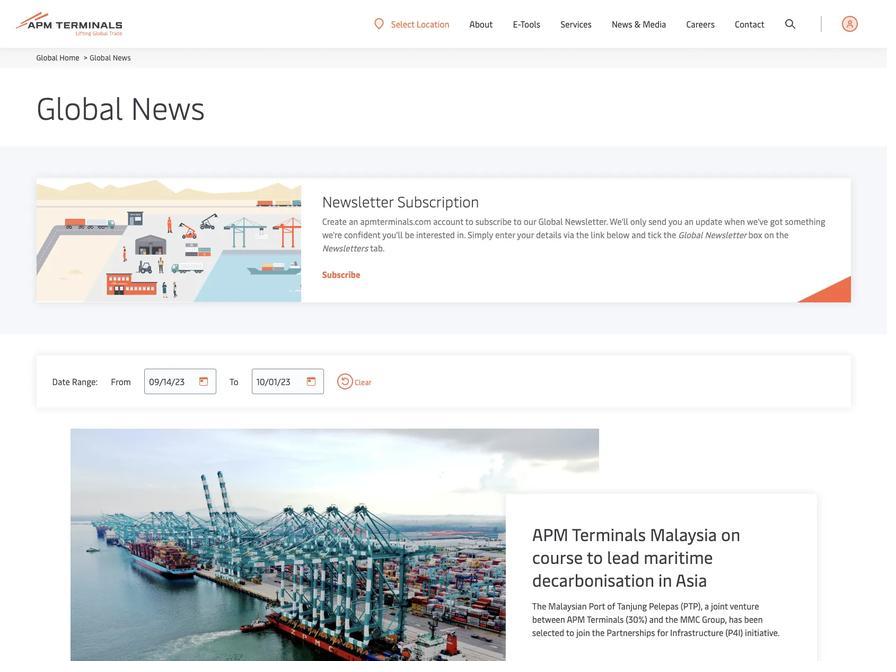 Task type: describe. For each thing, give the bounding box(es) containing it.
1 an from the left
[[349, 215, 358, 227]]

been
[[745, 613, 763, 625]]

global for global newsletter box on the newsletters tab.
[[679, 229, 703, 240]]

your
[[518, 229, 534, 240]]

in.
[[457, 229, 466, 240]]

a
[[705, 600, 710, 612]]

careers
[[687, 18, 715, 30]]

to inside 'apm terminals malaysia on course to lead maritime decarbonisation in asia'
[[587, 545, 603, 568]]

0 horizontal spatial newsletter
[[322, 191, 394, 211]]

infrastructure
[[671, 627, 724, 638]]

of
[[608, 600, 616, 612]]

newsletters
[[322, 242, 368, 254]]

malaysian
[[549, 600, 587, 612]]

(30%)
[[626, 613, 648, 625]]

news & media button
[[612, 0, 667, 48]]

account
[[434, 215, 464, 227]]

date range:
[[52, 375, 98, 387]]

enter
[[496, 229, 516, 240]]

initiative.
[[746, 627, 780, 638]]

range:
[[72, 375, 98, 387]]

be
[[405, 229, 415, 240]]

you
[[669, 215, 683, 227]]

to left 'our'
[[514, 215, 522, 227]]

maritime
[[644, 545, 714, 568]]

we're
[[322, 229, 342, 240]]

partnerships
[[607, 627, 656, 638]]

the inside global newsletter box on the newsletters tab.
[[777, 229, 789, 240]]

news inside news & media "dropdown button"
[[612, 18, 633, 30]]

tools
[[521, 18, 541, 30]]

we've
[[748, 215, 769, 227]]

e-
[[513, 18, 521, 30]]

global home > global news
[[36, 53, 131, 63]]

newsletter.
[[565, 215, 608, 227]]

newsletter inside global newsletter box on the newsletters tab.
[[705, 229, 747, 240]]

our
[[524, 215, 537, 227]]

update
[[696, 215, 723, 227]]

e-tools
[[513, 18, 541, 30]]

global home link
[[36, 53, 79, 63]]

careers button
[[687, 0, 715, 48]]

in
[[659, 568, 673, 591]]

course
[[533, 545, 583, 568]]

select location button
[[375, 18, 450, 29]]

link
[[591, 229, 605, 240]]

below
[[607, 229, 630, 240]]

e-tools button
[[513, 0, 541, 48]]

select location
[[392, 18, 450, 29]]

and inside "the malaysian port of tanjung pelepas (ptp), a joint venture between apm terminals (30%) and the mmc group, has been selected to join the partnerships for infrastructure (p4i) initiative."
[[650, 613, 664, 625]]

create
[[322, 215, 347, 227]]

selected
[[533, 627, 565, 638]]

contact
[[736, 18, 765, 30]]

box
[[749, 229, 763, 240]]

newsletter subscription
[[322, 191, 480, 211]]

from
[[111, 375, 131, 387]]

details
[[536, 229, 562, 240]]

global right >
[[90, 53, 111, 63]]

contact button
[[736, 0, 765, 48]]

media
[[643, 18, 667, 30]]

venture
[[730, 600, 760, 612]]

on for malaysia
[[722, 523, 741, 545]]

create an apmterminals.com account to subscribe to our global newsletter. we'll only send you an update when we've got something we're confident you'll be interested in. simply enter your details via the link below and tick the
[[322, 215, 826, 240]]

decarbonisation
[[533, 568, 655, 591]]

interested
[[417, 229, 455, 240]]

global for global news
[[36, 86, 123, 128]]

clear
[[353, 377, 372, 387]]

the
[[533, 600, 547, 612]]

From text field
[[144, 369, 216, 394]]

pelepas
[[650, 600, 679, 612]]

asia
[[676, 568, 708, 591]]

apm terminals malaysia on course to lead maritime decarbonisation in asia
[[533, 523, 741, 591]]

got
[[771, 215, 783, 227]]

group,
[[703, 613, 727, 625]]

when
[[725, 215, 746, 227]]

something
[[786, 215, 826, 227]]



Task type: vqa. For each thing, say whether or not it's contained in the screenshot.
the left Out
no



Task type: locate. For each thing, give the bounding box(es) containing it.
1 vertical spatial apm
[[567, 613, 586, 625]]

0 vertical spatial on
[[765, 229, 775, 240]]

0 horizontal spatial and
[[632, 229, 646, 240]]

1 vertical spatial news
[[113, 53, 131, 63]]

global inside create an apmterminals.com account to subscribe to our global newsletter. we'll only send you an update when we've got something we're confident you'll be interested in. simply enter your details via the link below and tick the
[[539, 215, 563, 227]]

global newsletter box on the newsletters tab.
[[322, 229, 789, 254]]

container terminal illustration image
[[36, 178, 301, 302]]

the malaysian port of tanjung pelepas (ptp), a joint venture between apm terminals (30%) and the mmc group, has been selected to join the partnerships for infrastructure (p4i) initiative.
[[533, 600, 780, 638]]

between
[[533, 613, 566, 625]]

malaysia
[[651, 523, 718, 545]]

terminals down of
[[587, 613, 624, 625]]

terminals inside 'apm terminals malaysia on course to lead maritime decarbonisation in asia'
[[573, 523, 646, 545]]

subscribe
[[476, 215, 512, 227]]

&
[[635, 18, 641, 30]]

newsletter down "when"
[[705, 229, 747, 240]]

global down global home > global news
[[36, 86, 123, 128]]

simply
[[468, 229, 494, 240]]

mmc
[[681, 613, 701, 625]]

tab.
[[370, 242, 385, 254]]

global inside global newsletter box on the newsletters tab.
[[679, 229, 703, 240]]

subscribe
[[322, 269, 361, 280]]

2 vertical spatial news
[[131, 86, 205, 128]]

220112 ptp to invest image
[[70, 429, 600, 661]]

an
[[349, 215, 358, 227], [685, 215, 694, 227]]

has
[[730, 613, 743, 625]]

1 horizontal spatial an
[[685, 215, 694, 227]]

news & media
[[612, 18, 667, 30]]

on right malaysia
[[722, 523, 741, 545]]

1 horizontal spatial on
[[765, 229, 775, 240]]

apm inside "the malaysian port of tanjung pelepas (ptp), a joint venture between apm terminals (30%) and the mmc group, has been selected to join the partnerships for infrastructure (p4i) initiative."
[[567, 613, 586, 625]]

to left join
[[567, 627, 575, 638]]

(p4i)
[[726, 627, 744, 638]]

news
[[612, 18, 633, 30], [113, 53, 131, 63], [131, 86, 205, 128]]

0 vertical spatial apm
[[533, 523, 569, 545]]

the down got
[[777, 229, 789, 240]]

global up the details
[[539, 215, 563, 227]]

and inside create an apmterminals.com account to subscribe to our global newsletter. we'll only send you an update when we've got something we're confident you'll be interested in. simply enter your details via the link below and tick the
[[632, 229, 646, 240]]

send
[[649, 215, 667, 227]]

an right you
[[685, 215, 694, 227]]

global left home at left
[[36, 53, 58, 63]]

newsletter up create
[[322, 191, 394, 211]]

an up 'confident'
[[349, 215, 358, 227]]

to left the lead
[[587, 545, 603, 568]]

0 vertical spatial and
[[632, 229, 646, 240]]

global
[[36, 53, 58, 63], [90, 53, 111, 63], [36, 86, 123, 128], [539, 215, 563, 227], [679, 229, 703, 240]]

to up in.
[[466, 215, 474, 227]]

To text field
[[252, 369, 324, 394]]

1 vertical spatial newsletter
[[705, 229, 747, 240]]

via
[[564, 229, 575, 240]]

tick
[[648, 229, 662, 240]]

subscription
[[398, 191, 480, 211]]

about button
[[470, 0, 493, 48]]

lead
[[608, 545, 640, 568]]

to
[[466, 215, 474, 227], [514, 215, 522, 227], [587, 545, 603, 568], [567, 627, 575, 638]]

(ptp),
[[681, 600, 703, 612]]

apmterminals.com
[[360, 215, 432, 227]]

0 horizontal spatial on
[[722, 523, 741, 545]]

about
[[470, 18, 493, 30]]

join
[[577, 627, 591, 638]]

the down pelepas in the bottom right of the page
[[666, 613, 679, 625]]

the right via
[[577, 229, 589, 240]]

1 horizontal spatial newsletter
[[705, 229, 747, 240]]

we'll
[[610, 215, 629, 227]]

global down you
[[679, 229, 703, 240]]

0 vertical spatial terminals
[[573, 523, 646, 545]]

on for box
[[765, 229, 775, 240]]

on right box on the top right of the page
[[765, 229, 775, 240]]

1 vertical spatial terminals
[[587, 613, 624, 625]]

>
[[84, 53, 88, 63]]

date
[[52, 375, 70, 387]]

to
[[230, 375, 239, 387]]

for
[[658, 627, 669, 638]]

0 vertical spatial newsletter
[[322, 191, 394, 211]]

terminals inside "the malaysian port of tanjung pelepas (ptp), a joint venture between apm terminals (30%) and the mmc group, has been selected to join the partnerships for infrastructure (p4i) initiative."
[[587, 613, 624, 625]]

port
[[589, 600, 606, 612]]

1 vertical spatial and
[[650, 613, 664, 625]]

1 horizontal spatial and
[[650, 613, 664, 625]]

only
[[631, 215, 647, 227]]

terminals
[[573, 523, 646, 545], [587, 613, 624, 625]]

apm
[[533, 523, 569, 545], [567, 613, 586, 625]]

global news
[[36, 86, 205, 128]]

terminals up decarbonisation
[[573, 523, 646, 545]]

services button
[[561, 0, 592, 48]]

joint
[[712, 600, 729, 612]]

to inside "the malaysian port of tanjung pelepas (ptp), a joint venture between apm terminals (30%) and the mmc group, has been selected to join the partnerships for infrastructure (p4i) initiative."
[[567, 627, 575, 638]]

the right join
[[592, 627, 605, 638]]

location
[[417, 18, 450, 29]]

clear button
[[337, 374, 372, 390]]

and up for
[[650, 613, 664, 625]]

apm terminals malaysia on course to lead maritime decarbonisation in asia link
[[533, 523, 786, 591]]

select
[[392, 18, 415, 29]]

on inside 'apm terminals malaysia on course to lead maritime decarbonisation in asia'
[[722, 523, 741, 545]]

on
[[765, 229, 775, 240], [722, 523, 741, 545]]

1 vertical spatial on
[[722, 523, 741, 545]]

0 horizontal spatial an
[[349, 215, 358, 227]]

apm inside 'apm terminals malaysia on course to lead maritime decarbonisation in asia'
[[533, 523, 569, 545]]

you'll
[[383, 229, 403, 240]]

home
[[60, 53, 79, 63]]

tanjung
[[618, 600, 648, 612]]

0 vertical spatial news
[[612, 18, 633, 30]]

services
[[561, 18, 592, 30]]

the down you
[[664, 229, 677, 240]]

and down only
[[632, 229, 646, 240]]

and
[[632, 229, 646, 240], [650, 613, 664, 625]]

on inside global newsletter box on the newsletters tab.
[[765, 229, 775, 240]]

2 an from the left
[[685, 215, 694, 227]]

confident
[[344, 229, 381, 240]]

global for global home > global news
[[36, 53, 58, 63]]



